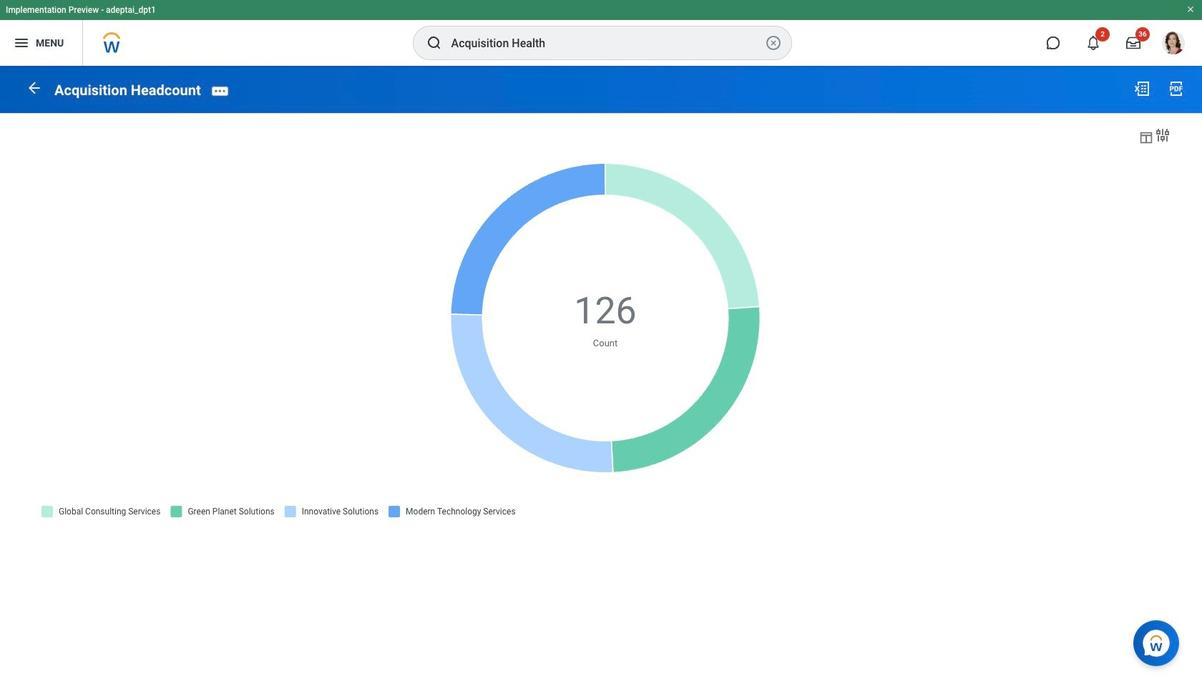 Task type: describe. For each thing, give the bounding box(es) containing it.
justify image
[[13, 34, 30, 52]]

close environment banner image
[[1186, 5, 1195, 14]]

export to excel image
[[1133, 80, 1151, 97]]

profile logan mcneil image
[[1162, 31, 1185, 57]]

inbox large image
[[1126, 36, 1140, 50]]



Task type: locate. For each thing, give the bounding box(es) containing it.
x circle image
[[765, 34, 782, 52]]

acquisition headcount - table image
[[1138, 129, 1154, 145]]

notifications large image
[[1086, 36, 1100, 50]]

main content
[[0, 66, 1202, 541]]

Search Workday  search field
[[451, 27, 762, 59]]

previous page image
[[26, 79, 43, 96]]

configure and view chart data image
[[1154, 126, 1171, 144]]

search image
[[425, 34, 443, 52]]

banner
[[0, 0, 1202, 66]]

view printable version (pdf) image
[[1168, 80, 1185, 97]]



Task type: vqa. For each thing, say whether or not it's contained in the screenshot.
Location Name's San Francisco
no



